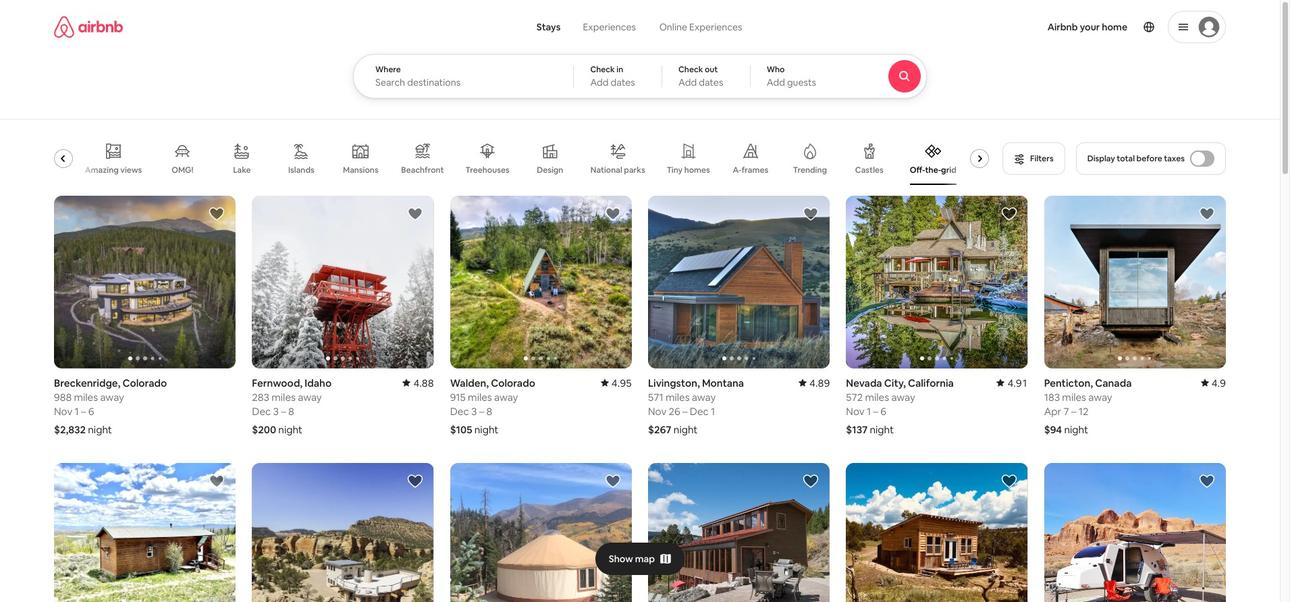 Task type: locate. For each thing, give the bounding box(es) containing it.
– for fernwood, idaho
[[281, 405, 286, 418]]

add inside check in add dates
[[591, 76, 609, 88]]

nov inside the breckenridge, colorado 988 miles away nov 1 – 6 $2,832 night
[[54, 405, 72, 418]]

1 1 from the left
[[75, 405, 79, 418]]

night down 12
[[1065, 423, 1089, 436]]

2 dec from the left
[[690, 405, 709, 418]]

who add guests
[[767, 64, 817, 88]]

away inside walden, colorado 915 miles away dec 3 – 8 $105 night
[[495, 391, 518, 404]]

2 3 from the left
[[471, 405, 477, 418]]

1 dates from the left
[[611, 76, 636, 88]]

night
[[88, 423, 112, 436], [279, 423, 303, 436], [674, 423, 698, 436], [870, 423, 894, 436], [475, 423, 499, 436], [1065, 423, 1089, 436]]

away for livingston, montana
[[692, 391, 716, 404]]

4 away from the left
[[892, 391, 916, 404]]

add to wishlist: walden, colorado image
[[209, 473, 225, 490]]

dates inside check in add dates
[[611, 76, 636, 88]]

islands
[[288, 165, 315, 176]]

display total before taxes
[[1088, 153, 1186, 164]]

experiences right the online
[[690, 21, 743, 33]]

miles inside fernwood, idaho 283 miles away dec 3 – 8 $200 night
[[272, 391, 296, 404]]

colorado
[[123, 377, 167, 390], [491, 377, 536, 390]]

$137
[[847, 423, 868, 436]]

add for check out add dates
[[679, 76, 697, 88]]

dec inside walden, colorado 915 miles away dec 3 – 8 $105 night
[[450, 405, 469, 418]]

dec
[[252, 405, 271, 418], [690, 405, 709, 418], [450, 405, 469, 418]]

2 horizontal spatial dec
[[690, 405, 709, 418]]

where
[[376, 64, 401, 75]]

1 miles from the left
[[74, 391, 98, 404]]

airbnb your home
[[1048, 21, 1128, 33]]

stays
[[537, 21, 561, 33]]

0 horizontal spatial 1
[[75, 405, 79, 418]]

miles inside the breckenridge, colorado 988 miles away nov 1 – 6 $2,832 night
[[74, 391, 98, 404]]

3
[[273, 405, 279, 418], [471, 405, 477, 418]]

add down the online experiences
[[679, 76, 697, 88]]

0 horizontal spatial 3
[[273, 405, 279, 418]]

– down fernwood, at the bottom left
[[281, 405, 286, 418]]

2 horizontal spatial nov
[[847, 405, 865, 418]]

4.95
[[612, 377, 632, 390]]

6 miles from the left
[[1063, 391, 1087, 404]]

0 horizontal spatial dates
[[611, 76, 636, 88]]

2 – from the left
[[281, 405, 286, 418]]

display
[[1088, 153, 1116, 164]]

breckenridge, colorado 988 miles away nov 1 – 6 $2,832 night
[[54, 377, 167, 436]]

2 night from the left
[[279, 423, 303, 436]]

5 miles from the left
[[468, 391, 492, 404]]

miles inside 'livingston, montana 571 miles away nov 26 – dec 1 $267 night'
[[666, 391, 690, 404]]

$267
[[649, 423, 672, 436]]

2 away from the left
[[298, 391, 322, 404]]

8 inside walden, colorado 915 miles away dec 3 – 8 $105 night
[[487, 405, 493, 418]]

4.88 out of 5 average rating image
[[403, 377, 434, 390]]

4.91
[[1008, 377, 1029, 390]]

away for walden, colorado
[[495, 391, 518, 404]]

airbnb
[[1048, 21, 1079, 33]]

1 horizontal spatial 1
[[711, 405, 716, 418]]

1 inside 'livingston, montana 571 miles away nov 26 – dec 1 $267 night'
[[711, 405, 716, 418]]

nov down 988
[[54, 405, 72, 418]]

group containing amazing views
[[37, 132, 995, 185]]

1 down montana
[[711, 405, 716, 418]]

2 horizontal spatial add
[[767, 76, 786, 88]]

5 away from the left
[[495, 391, 518, 404]]

3 add from the left
[[767, 76, 786, 88]]

night inside the penticton, canada 183 miles away apr 7 – 12 $94 night
[[1065, 423, 1089, 436]]

colorado for walden, colorado 915 miles away dec 3 – 8 $105 night
[[491, 377, 536, 390]]

1 add from the left
[[591, 76, 609, 88]]

6
[[88, 405, 94, 418], [881, 405, 887, 418]]

miles inside the penticton, canada 183 miles away apr 7 – 12 $94 night
[[1063, 391, 1087, 404]]

check left in
[[591, 64, 615, 75]]

0 horizontal spatial add
[[591, 76, 609, 88]]

add to wishlist: walden, colorado image
[[605, 206, 621, 222]]

– inside the penticton, canada 183 miles away apr 7 – 12 $94 night
[[1072, 405, 1077, 418]]

online
[[660, 21, 688, 33]]

3 nov from the left
[[847, 405, 865, 418]]

miles inside walden, colorado 915 miles away dec 3 – 8 $105 night
[[468, 391, 492, 404]]

0 horizontal spatial 8
[[289, 405, 294, 418]]

1 horizontal spatial colorado
[[491, 377, 536, 390]]

8 down walden,
[[487, 405, 493, 418]]

dec down 915
[[450, 405, 469, 418]]

trending
[[794, 165, 828, 176]]

night inside fernwood, idaho 283 miles away dec 3 – 8 $200 night
[[279, 423, 303, 436]]

check left out
[[679, 64, 704, 75]]

night inside the breckenridge, colorado 988 miles away nov 1 – 6 $2,832 night
[[88, 423, 112, 436]]

away inside the penticton, canada 183 miles away apr 7 – 12 $94 night
[[1089, 391, 1113, 404]]

1 up the $137
[[867, 405, 872, 418]]

– inside fernwood, idaho 283 miles away dec 3 – 8 $200 night
[[281, 405, 286, 418]]

1 horizontal spatial 3
[[471, 405, 477, 418]]

colorado inside walden, colorado 915 miles away dec 3 – 8 $105 night
[[491, 377, 536, 390]]

4 miles from the left
[[866, 391, 890, 404]]

miles for penticton, canada
[[1063, 391, 1087, 404]]

dec right 26
[[690, 405, 709, 418]]

miles down fernwood, at the bottom left
[[272, 391, 296, 404]]

5 – from the left
[[479, 405, 484, 418]]

1 horizontal spatial 6
[[881, 405, 887, 418]]

5 night from the left
[[475, 423, 499, 436]]

miles
[[74, 391, 98, 404], [272, 391, 296, 404], [666, 391, 690, 404], [866, 391, 890, 404], [468, 391, 492, 404], [1063, 391, 1087, 404]]

– up $2,832
[[81, 405, 86, 418]]

– down "nevada"
[[874, 405, 879, 418]]

3 up $105
[[471, 405, 477, 418]]

0 horizontal spatial dec
[[252, 405, 271, 418]]

1 3 from the left
[[273, 405, 279, 418]]

tiny homes
[[667, 165, 711, 176]]

miles down "nevada"
[[866, 391, 890, 404]]

$2,832
[[54, 423, 86, 436]]

check for check out add dates
[[679, 64, 704, 75]]

none search field containing stays
[[353, 0, 965, 99]]

night right $105
[[475, 423, 499, 436]]

filters button
[[1003, 143, 1066, 175]]

– right 7
[[1072, 405, 1077, 418]]

check inside check out add dates
[[679, 64, 704, 75]]

3 inside walden, colorado 915 miles away dec 3 – 8 $105 night
[[471, 405, 477, 418]]

1 experiences from the left
[[583, 21, 636, 33]]

1 check from the left
[[591, 64, 615, 75]]

1 up $2,832
[[75, 405, 79, 418]]

frames
[[742, 165, 769, 176]]

dec down 283
[[252, 405, 271, 418]]

1 horizontal spatial check
[[679, 64, 704, 75]]

add inside check out add dates
[[679, 76, 697, 88]]

–
[[81, 405, 86, 418], [281, 405, 286, 418], [683, 405, 688, 418], [874, 405, 879, 418], [479, 405, 484, 418], [1072, 405, 1077, 418]]

None search field
[[353, 0, 965, 99]]

1 horizontal spatial dec
[[450, 405, 469, 418]]

total
[[1118, 153, 1136, 164]]

dates inside check out add dates
[[699, 76, 724, 88]]

nov for 571
[[649, 405, 667, 418]]

2 1 from the left
[[711, 405, 716, 418]]

apr
[[1045, 405, 1062, 418]]

3 night from the left
[[674, 423, 698, 436]]

night right the $137
[[870, 423, 894, 436]]

1 colorado from the left
[[123, 377, 167, 390]]

colorado right breckenridge,
[[123, 377, 167, 390]]

– inside walden, colorado 915 miles away dec 3 – 8 $105 night
[[479, 405, 484, 418]]

3 miles from the left
[[666, 391, 690, 404]]

the-
[[926, 165, 942, 175]]

miles down walden,
[[468, 391, 492, 404]]

night down 26
[[674, 423, 698, 436]]

dec inside fernwood, idaho 283 miles away dec 3 – 8 $200 night
[[252, 405, 271, 418]]

experiences up in
[[583, 21, 636, 33]]

add down the experiences button
[[591, 76, 609, 88]]

group
[[37, 132, 995, 185], [54, 196, 236, 369], [252, 196, 434, 369], [450, 196, 632, 369], [649, 196, 830, 369], [847, 196, 1029, 369], [1045, 196, 1227, 369], [54, 463, 236, 603], [252, 463, 434, 603], [450, 463, 632, 603], [649, 463, 830, 603], [847, 463, 1029, 603], [1045, 463, 1227, 603]]

26
[[669, 405, 681, 418]]

taxes
[[1165, 153, 1186, 164]]

away down idaho at the bottom of the page
[[298, 391, 322, 404]]

dec for fernwood, idaho
[[252, 405, 271, 418]]

miles down penticton,
[[1063, 391, 1087, 404]]

0 horizontal spatial 6
[[88, 405, 94, 418]]

1 inside nevada city, california 572 miles away nov 1 – 6 $137 night
[[867, 405, 872, 418]]

2 check from the left
[[679, 64, 704, 75]]

1 – from the left
[[81, 405, 86, 418]]

2 dates from the left
[[699, 76, 724, 88]]

3 inside fernwood, idaho 283 miles away dec 3 – 8 $200 night
[[273, 405, 279, 418]]

– for livingston, montana
[[683, 405, 688, 418]]

experiences button
[[572, 14, 648, 41]]

away down montana
[[692, 391, 716, 404]]

nov down 571
[[649, 405, 667, 418]]

4 night from the left
[[870, 423, 894, 436]]

fernwood, idaho 283 miles away dec 3 – 8 $200 night
[[252, 377, 332, 436]]

miles down breckenridge,
[[74, 391, 98, 404]]

check
[[591, 64, 615, 75], [679, 64, 704, 75]]

4.91 out of 5 average rating image
[[997, 377, 1029, 390]]

1 horizontal spatial experiences
[[690, 21, 743, 33]]

nov inside 'livingston, montana 571 miles away nov 26 – dec 1 $267 night'
[[649, 405, 667, 418]]

3 away from the left
[[692, 391, 716, 404]]

dates down in
[[611, 76, 636, 88]]

2 miles from the left
[[272, 391, 296, 404]]

castles
[[856, 165, 884, 176]]

4.9 out of 5 average rating image
[[1202, 377, 1227, 390]]

1 horizontal spatial nov
[[649, 405, 667, 418]]

1 horizontal spatial 8
[[487, 405, 493, 418]]

8
[[289, 405, 294, 418], [487, 405, 493, 418]]

dates down out
[[699, 76, 724, 88]]

add to wishlist: livingston, montana image
[[803, 206, 820, 222]]

colorado inside the breckenridge, colorado 988 miles away nov 1 – 6 $2,832 night
[[123, 377, 167, 390]]

– for walden, colorado
[[479, 405, 484, 418]]

0 horizontal spatial experiences
[[583, 21, 636, 33]]

1 nov from the left
[[54, 405, 72, 418]]

away right 915
[[495, 391, 518, 404]]

night inside walden, colorado 915 miles away dec 3 – 8 $105 night
[[475, 423, 499, 436]]

away down breckenridge,
[[100, 391, 124, 404]]

0 horizontal spatial check
[[591, 64, 615, 75]]

1 6 from the left
[[88, 405, 94, 418]]

nov down 572
[[847, 405, 865, 418]]

2 add from the left
[[679, 76, 697, 88]]

nov
[[54, 405, 72, 418], [649, 405, 667, 418], [847, 405, 865, 418]]

– right 26
[[683, 405, 688, 418]]

colorado right walden,
[[491, 377, 536, 390]]

2 colorado from the left
[[491, 377, 536, 390]]

miles for walden, colorado
[[468, 391, 492, 404]]

0 horizontal spatial nov
[[54, 405, 72, 418]]

2 nov from the left
[[649, 405, 667, 418]]

6 away from the left
[[1089, 391, 1113, 404]]

penticton,
[[1045, 377, 1094, 390]]

183
[[1045, 391, 1061, 404]]

– inside 'livingston, montana 571 miles away nov 26 – dec 1 $267 night'
[[683, 405, 688, 418]]

nevada
[[847, 377, 883, 390]]

penticton, canada 183 miles away apr 7 – 12 $94 night
[[1045, 377, 1133, 436]]

1 horizontal spatial add
[[679, 76, 697, 88]]

3 for 915
[[471, 405, 477, 418]]

away inside fernwood, idaho 283 miles away dec 3 – 8 $200 night
[[298, 391, 322, 404]]

2 experiences from the left
[[690, 21, 743, 33]]

8 for $105
[[487, 405, 493, 418]]

add down who
[[767, 76, 786, 88]]

night for fernwood, idaho 283 miles away dec 3 – 8 $200 night
[[279, 423, 303, 436]]

guests
[[788, 76, 817, 88]]

parks
[[624, 165, 646, 175]]

night inside 'livingston, montana 571 miles away nov 26 – dec 1 $267 night'
[[674, 423, 698, 436]]

3 up $200
[[273, 405, 279, 418]]

miles inside nevada city, california 572 miles away nov 1 – 6 $137 night
[[866, 391, 890, 404]]

1 8 from the left
[[289, 405, 294, 418]]

8 inside fernwood, idaho 283 miles away dec 3 – 8 $200 night
[[289, 405, 294, 418]]

6 night from the left
[[1065, 423, 1089, 436]]

add to wishlist: escalante, utah image
[[407, 473, 423, 490]]

7
[[1064, 405, 1070, 418]]

571
[[649, 391, 664, 404]]

night for penticton, canada 183 miles away apr 7 – 12 $94 night
[[1065, 423, 1089, 436]]

dates for check in add dates
[[611, 76, 636, 88]]

1 away from the left
[[100, 391, 124, 404]]

night right $2,832
[[88, 423, 112, 436]]

online experiences
[[660, 21, 743, 33]]

6 – from the left
[[1072, 405, 1077, 418]]

night right $200
[[279, 423, 303, 436]]

3 – from the left
[[683, 405, 688, 418]]

4 – from the left
[[874, 405, 879, 418]]

away inside 'livingston, montana 571 miles away nov 26 – dec 1 $267 night'
[[692, 391, 716, 404]]

2 6 from the left
[[881, 405, 887, 418]]

night for breckenridge, colorado 988 miles away nov 1 – 6 $2,832 night
[[88, 423, 112, 436]]

915
[[450, 391, 466, 404]]

1 night from the left
[[88, 423, 112, 436]]

– down walden,
[[479, 405, 484, 418]]

2 8 from the left
[[487, 405, 493, 418]]

dates for check out add dates
[[699, 76, 724, 88]]

3 1 from the left
[[867, 405, 872, 418]]

1 dec from the left
[[252, 405, 271, 418]]

nov inside nevada city, california 572 miles away nov 1 – 6 $137 night
[[847, 405, 865, 418]]

3 dec from the left
[[450, 405, 469, 418]]

1 horizontal spatial dates
[[699, 76, 724, 88]]

away
[[100, 391, 124, 404], [298, 391, 322, 404], [692, 391, 716, 404], [892, 391, 916, 404], [495, 391, 518, 404], [1089, 391, 1113, 404]]

8 down fernwood, at the bottom left
[[289, 405, 294, 418]]

walden, colorado 915 miles away dec 3 – 8 $105 night
[[450, 377, 536, 436]]

away down city,
[[892, 391, 916, 404]]

dates
[[611, 76, 636, 88], [699, 76, 724, 88]]

0 horizontal spatial colorado
[[123, 377, 167, 390]]

miles up 26
[[666, 391, 690, 404]]

2 horizontal spatial 1
[[867, 405, 872, 418]]

airbnb your home link
[[1040, 13, 1136, 41]]

6 down breckenridge,
[[88, 405, 94, 418]]

1
[[75, 405, 79, 418], [711, 405, 716, 418], [867, 405, 872, 418]]

add
[[591, 76, 609, 88], [679, 76, 697, 88], [767, 76, 786, 88]]

6 down city,
[[881, 405, 887, 418]]

show map button
[[596, 543, 685, 576]]

away down canada at the bottom right
[[1089, 391, 1113, 404]]

4.9
[[1212, 377, 1227, 390]]

check inside check in add dates
[[591, 64, 615, 75]]



Task type: vqa. For each thing, say whether or not it's contained in the screenshot.
second the "Check"
yes



Task type: describe. For each thing, give the bounding box(es) containing it.
livingston,
[[649, 377, 700, 390]]

walden,
[[450, 377, 489, 390]]

what can we help you find? tab list
[[526, 14, 648, 41]]

check out add dates
[[679, 64, 724, 88]]

988
[[54, 391, 72, 404]]

dec for walden, colorado
[[450, 405, 469, 418]]

your
[[1081, 21, 1101, 33]]

1 inside the breckenridge, colorado 988 miles away nov 1 – 6 $2,832 night
[[75, 405, 79, 418]]

$200
[[252, 423, 276, 436]]

4.89
[[810, 377, 830, 390]]

– inside the breckenridge, colorado 988 miles away nov 1 – 6 $2,832 night
[[81, 405, 86, 418]]

profile element
[[776, 0, 1227, 54]]

away for penticton, canada
[[1089, 391, 1113, 404]]

stays button
[[526, 14, 572, 41]]

night for walden, colorado 915 miles away dec 3 – 8 $105 night
[[475, 423, 499, 436]]

beachfront
[[402, 165, 444, 176]]

miles for livingston, montana
[[666, 391, 690, 404]]

4.89 out of 5 average rating image
[[799, 377, 830, 390]]

$94
[[1045, 423, 1063, 436]]

add to wishlist: red cliff, colorado image
[[803, 473, 820, 490]]

add for check in add dates
[[591, 76, 609, 88]]

national parks
[[591, 165, 646, 175]]

away for fernwood, idaho
[[298, 391, 322, 404]]

tiny
[[667, 165, 683, 176]]

out
[[705, 64, 718, 75]]

4.88
[[414, 377, 434, 390]]

amazing
[[85, 165, 119, 175]]

show
[[609, 553, 634, 565]]

add to wishlist: fernwood, idaho image
[[407, 206, 423, 222]]

california
[[909, 377, 954, 390]]

who
[[767, 64, 785, 75]]

lake
[[233, 165, 251, 176]]

check in add dates
[[591, 64, 636, 88]]

homes
[[685, 165, 711, 176]]

– inside nevada city, california 572 miles away nov 1 – 6 $137 night
[[874, 405, 879, 418]]

breckenridge,
[[54, 377, 120, 390]]

online experiences link
[[648, 14, 755, 41]]

montana
[[703, 377, 745, 390]]

home
[[1103, 21, 1128, 33]]

Where field
[[376, 76, 552, 88]]

add to wishlist: nevada city, california image
[[1002, 206, 1018, 222]]

display total before taxes button
[[1077, 143, 1227, 175]]

amazing views
[[85, 165, 142, 175]]

omg!
[[172, 165, 194, 176]]

experiences inside button
[[583, 21, 636, 33]]

before
[[1137, 153, 1163, 164]]

treehouses
[[466, 165, 510, 176]]

grid
[[942, 165, 957, 175]]

a-frames
[[733, 165, 769, 176]]

livingston, montana 571 miles away nov 26 – dec 1 $267 night
[[649, 377, 745, 436]]

stays tab panel
[[353, 54, 965, 99]]

add to wishlist: breckenridge, colorado image
[[209, 206, 225, 222]]

check for check in add dates
[[591, 64, 615, 75]]

away inside nevada city, california 572 miles away nov 1 – 6 $137 night
[[892, 391, 916, 404]]

6 inside the breckenridge, colorado 988 miles away nov 1 – 6 $2,832 night
[[88, 405, 94, 418]]

national
[[591, 165, 623, 175]]

– for penticton, canada
[[1072, 405, 1077, 418]]

off-
[[911, 165, 926, 175]]

add inside "who add guests"
[[767, 76, 786, 88]]

4.95 out of 5 average rating image
[[601, 377, 632, 390]]

in
[[617, 64, 624, 75]]

filters
[[1031, 153, 1054, 164]]

nevada city, california 572 miles away nov 1 – 6 $137 night
[[847, 377, 954, 436]]

off-the-grid
[[911, 165, 957, 175]]

add to wishlist: creede, colorado image
[[605, 473, 621, 490]]

nov for 988
[[54, 405, 72, 418]]

fernwood,
[[252, 377, 303, 390]]

283
[[252, 391, 270, 404]]

map
[[636, 553, 655, 565]]

572
[[847, 391, 863, 404]]

a-
[[733, 165, 742, 176]]

away inside the breckenridge, colorado 988 miles away nov 1 – 6 $2,832 night
[[100, 391, 124, 404]]

8 for $200
[[289, 405, 294, 418]]

cabins
[[37, 165, 63, 176]]

show map
[[609, 553, 655, 565]]

add to wishlist: moab, utah image
[[1200, 473, 1216, 490]]

views
[[120, 165, 142, 175]]

city,
[[885, 377, 906, 390]]

add to wishlist: mancos, colorado image
[[1002, 473, 1018, 490]]

3 for 283
[[273, 405, 279, 418]]

$105
[[450, 423, 473, 436]]

dec inside 'livingston, montana 571 miles away nov 26 – dec 1 $267 night'
[[690, 405, 709, 418]]

idaho
[[305, 377, 332, 390]]

canada
[[1096, 377, 1133, 390]]

add to wishlist: penticton, canada image
[[1200, 206, 1216, 222]]

colorado for breckenridge, colorado 988 miles away nov 1 – 6 $2,832 night
[[123, 377, 167, 390]]

miles for fernwood, idaho
[[272, 391, 296, 404]]

night inside nevada city, california 572 miles away nov 1 – 6 $137 night
[[870, 423, 894, 436]]

12
[[1079, 405, 1089, 418]]

6 inside nevada city, california 572 miles away nov 1 – 6 $137 night
[[881, 405, 887, 418]]

design
[[537, 165, 564, 176]]

mansions
[[343, 165, 379, 176]]



